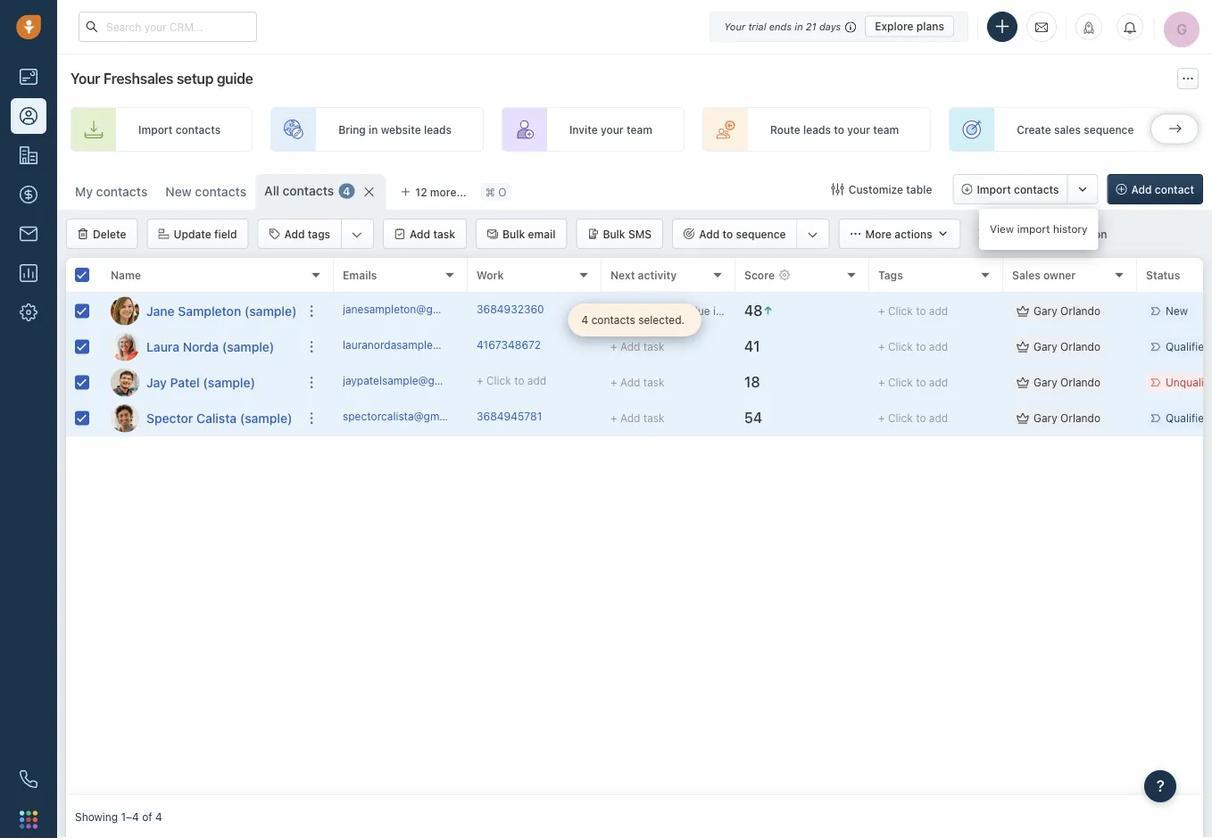 Task type: describe. For each thing, give the bounding box(es) containing it.
history
[[1053, 223, 1088, 235]]

21
[[806, 21, 817, 32]]

actions
[[895, 228, 933, 240]]

(sample) for laura norda (sample)
[[222, 339, 274, 354]]

selection
[[1060, 228, 1108, 241]]

Search your CRM... text field
[[79, 12, 257, 42]]

phone element
[[11, 762, 46, 797]]

import contacts for import contacts link
[[138, 123, 221, 136]]

tags
[[879, 269, 903, 281]]

add contact button
[[1108, 174, 1204, 204]]

new for new contacts
[[166, 184, 192, 199]]

0 horizontal spatial in
[[369, 123, 378, 136]]

bulk email
[[503, 228, 556, 240]]

+ add task for 54
[[611, 412, 665, 425]]

status
[[1147, 269, 1181, 281]]

3684932360
[[477, 303, 544, 316]]

laura norda (sample) link
[[146, 338, 274, 356]]

add to sequence
[[699, 228, 786, 240]]

to inside the route leads to your team link
[[834, 123, 845, 136]]

add tags button
[[258, 220, 341, 248]]

jay patel (sample) link
[[146, 374, 255, 392]]

name column header
[[102, 258, 334, 294]]

press space to deselect this row. row containing jay patel (sample)
[[66, 365, 334, 401]]

spectorcalista@gmail.com link
[[343, 409, 476, 428]]

press space to deselect this row. row containing spector calista (sample)
[[66, 401, 334, 437]]

invite
[[570, 123, 598, 136]]

create
[[1017, 123, 1052, 136]]

all
[[264, 183, 279, 198]]

add task button
[[383, 219, 467, 249]]

laura
[[146, 339, 180, 354]]

jane
[[146, 304, 175, 318]]

press space to deselect this row. row containing 18
[[334, 365, 1213, 401]]

contacts down next
[[592, 314, 636, 326]]

add to sequence group
[[672, 219, 830, 249]]

view import history
[[990, 223, 1088, 235]]

next
[[611, 269, 635, 281]]

sequence for create sales sequence
[[1084, 123, 1134, 136]]

lauranordasample@gmail.com
[[343, 339, 495, 351]]

your for your freshsales setup guide
[[71, 70, 100, 87]]

click for 41
[[888, 341, 913, 353]]

showing
[[75, 811, 118, 823]]

jay patel (sample)
[[146, 375, 255, 390]]

+ click to add for 54
[[879, 412, 948, 425]]

4 contacts selected.
[[582, 314, 685, 326]]

ends
[[769, 21, 792, 32]]

task for 18
[[644, 376, 665, 389]]

bulk sms
[[603, 228, 652, 240]]

bulk
[[1035, 228, 1058, 241]]

jaypatelsample@gmail.com link
[[343, 373, 480, 392]]

update field button
[[147, 219, 249, 249]]

activity
[[638, 269, 677, 281]]

new for new
[[1166, 305, 1189, 317]]

sampleton
[[178, 304, 241, 318]]

more...
[[430, 186, 467, 198]]

press space to deselect this row. row containing 48
[[334, 294, 1213, 329]]

laura norda (sample)
[[146, 339, 274, 354]]

score
[[745, 269, 775, 281]]

update field
[[174, 228, 237, 240]]

angle down image for add to sequence
[[808, 226, 818, 244]]

+ click to add for 41
[[879, 341, 948, 353]]

bring in website leads
[[339, 123, 452, 136]]

import for "import contacts" button
[[977, 183, 1011, 196]]

more actions button
[[839, 219, 961, 249]]

row group containing jane sampleton (sample)
[[66, 294, 334, 437]]

name row
[[66, 258, 334, 294]]

0 vertical spatial in
[[795, 21, 803, 32]]

your trial ends in 21 days
[[724, 21, 841, 32]]

explore
[[875, 20, 914, 33]]

work
[[477, 269, 504, 281]]

customize table button
[[820, 174, 944, 204]]

new contacts
[[166, 184, 247, 199]]

click for 54
[[888, 412, 913, 425]]

bulk for bulk email
[[503, 228, 525, 240]]

⌘ o
[[486, 186, 507, 198]]

row group containing 48
[[334, 294, 1213, 437]]

spector calista (sample)
[[146, 411, 292, 425]]

spectorcalista@gmail.com
[[343, 410, 476, 423]]

gary orlando for 41
[[1034, 341, 1101, 353]]

invite your team link
[[502, 107, 685, 152]]

4 inside all contacts 4
[[343, 185, 350, 197]]

trial
[[749, 21, 767, 32]]

setup
[[177, 70, 214, 87]]

unqualifie
[[1166, 376, 1213, 389]]

sms
[[629, 228, 652, 240]]

gary orlando for 54
[[1034, 412, 1101, 425]]

invite your team
[[570, 123, 653, 136]]

tags
[[308, 228, 330, 240]]

task for 41
[[644, 341, 665, 353]]

contacts down setup
[[176, 123, 221, 136]]

import contacts button
[[953, 174, 1068, 204]]

more
[[866, 228, 892, 240]]

contacts right all
[[283, 183, 334, 198]]

+ add task for 41
[[611, 341, 665, 353]]

press space to deselect this row. row containing 54
[[334, 401, 1213, 437]]

angle down image for add tags
[[352, 226, 363, 244]]

plans
[[917, 20, 945, 33]]

4167348672 link
[[477, 337, 541, 356]]

(sample) for jane sampleton (sample)
[[245, 304, 297, 318]]

18
[[745, 374, 760, 391]]

contacts up 'field' at the left
[[195, 184, 247, 199]]

create sales sequence link
[[949, 107, 1167, 152]]

my contacts
[[75, 184, 148, 199]]

1 orlando from the top
[[1061, 305, 1101, 317]]

1 leads from the left
[[424, 123, 452, 136]]

click for 18
[[888, 376, 913, 389]]

bring in website leads link
[[271, 107, 484, 152]]

table
[[907, 183, 933, 196]]

54
[[745, 409, 763, 426]]

add tags group
[[258, 219, 374, 249]]

phone image
[[20, 771, 38, 788]]

grid containing 48
[[66, 258, 1213, 796]]

press space to deselect this row. row containing 41
[[334, 329, 1213, 365]]

janesampleton@gmail.com 3684932360
[[343, 303, 544, 316]]

sales owner
[[1013, 269, 1076, 281]]

press space to deselect this row. row containing laura norda (sample)
[[66, 329, 334, 365]]



Task type: locate. For each thing, give the bounding box(es) containing it.
my
[[75, 184, 93, 199]]

your left trial
[[724, 21, 746, 32]]

add inside group
[[284, 228, 305, 240]]

gary for 54
[[1034, 412, 1058, 425]]

angle down image right tags
[[352, 226, 363, 244]]

4 orlando from the top
[[1061, 412, 1101, 425]]

0 vertical spatial container_wx8msf4aqz5i3rn1 image
[[832, 183, 844, 196]]

sequence up score
[[736, 228, 786, 240]]

spector
[[146, 411, 193, 425]]

j image left jay
[[111, 368, 139, 397]]

1 + click to add from the top
[[879, 305, 948, 317]]

container_wx8msf4aqz5i3rn1 image
[[977, 228, 990, 240], [611, 305, 623, 317], [1017, 341, 1030, 353], [1017, 376, 1030, 389]]

0 vertical spatial j image
[[111, 297, 139, 325]]

(sample) for jay patel (sample)
[[203, 375, 255, 390]]

qualified
[[1166, 341, 1211, 353], [1166, 412, 1211, 425]]

l image
[[111, 333, 139, 361]]

bulk for bulk sms
[[603, 228, 626, 240]]

import contacts for "import contacts" button
[[977, 183, 1059, 196]]

1 horizontal spatial team
[[873, 123, 899, 136]]

qualified for 41
[[1166, 341, 1211, 353]]

my contacts button
[[66, 174, 157, 210], [75, 184, 148, 199]]

gary orlando
[[1034, 305, 1101, 317], [1034, 341, 1101, 353], [1034, 376, 1101, 389], [1034, 412, 1101, 425]]

4167348672
[[477, 339, 541, 351]]

0 horizontal spatial your
[[601, 123, 624, 136]]

new up update
[[166, 184, 192, 199]]

3 gary orlando from the top
[[1034, 376, 1101, 389]]

1 vertical spatial your
[[71, 70, 100, 87]]

add for 54
[[929, 412, 948, 425]]

2 orlando from the top
[[1061, 341, 1101, 353]]

import down your freshsales setup guide
[[138, 123, 173, 136]]

1 row group from the left
[[66, 294, 334, 437]]

cancel bulk selection
[[997, 228, 1108, 241]]

1 horizontal spatial import contacts
[[977, 183, 1059, 196]]

0 vertical spatial + add task
[[611, 341, 665, 353]]

all contacts link
[[264, 182, 334, 200]]

route
[[771, 123, 801, 136]]

orlando for 18
[[1061, 376, 1101, 389]]

4 right all contacts link
[[343, 185, 350, 197]]

bulk left sms
[[603, 228, 626, 240]]

0 horizontal spatial 4
[[155, 811, 162, 823]]

sales
[[1013, 269, 1041, 281]]

1 horizontal spatial import
[[977, 183, 1011, 196]]

gary orlando for 18
[[1034, 376, 1101, 389]]

qualified up unqualifie
[[1166, 341, 1211, 353]]

0 vertical spatial your
[[724, 21, 746, 32]]

1 horizontal spatial your
[[848, 123, 871, 136]]

orlando for 41
[[1061, 341, 1101, 353]]

1 vertical spatial import
[[977, 183, 1011, 196]]

1 qualified from the top
[[1166, 341, 1211, 353]]

task
[[433, 228, 455, 240], [644, 341, 665, 353], [644, 376, 665, 389], [644, 412, 665, 425]]

container_wx8msf4aqz5i3rn1 image
[[832, 183, 844, 196], [1017, 305, 1030, 317], [1017, 412, 1030, 425]]

contacts right my
[[96, 184, 148, 199]]

more actions
[[866, 228, 933, 240]]

import contacts link
[[71, 107, 253, 152]]

2 vertical spatial container_wx8msf4aqz5i3rn1 image
[[1017, 412, 1030, 425]]

bulk sms button
[[576, 219, 664, 249]]

view import history menu item
[[980, 214, 1099, 245]]

orlando for 54
[[1061, 412, 1101, 425]]

janesampleton@gmail.com
[[343, 303, 478, 316]]

press space to deselect this row. row down jay patel (sample) link
[[66, 401, 334, 437]]

to inside 'add to sequence' button
[[723, 228, 733, 240]]

2 + add task from the top
[[611, 376, 665, 389]]

gary for 41
[[1034, 341, 1058, 353]]

1 vertical spatial sequence
[[736, 228, 786, 240]]

calista
[[196, 411, 237, 425]]

1 vertical spatial container_wx8msf4aqz5i3rn1 image
[[1017, 305, 1030, 317]]

(sample) down jane sampleton (sample) link at the left top of page
[[222, 339, 274, 354]]

4 right 3684932360 link
[[582, 314, 589, 326]]

patel
[[170, 375, 200, 390]]

2 vertical spatial + add task
[[611, 412, 665, 425]]

4 right of
[[155, 811, 162, 823]]

task for 54
[[644, 412, 665, 425]]

add
[[1132, 183, 1152, 196], [284, 228, 305, 240], [410, 228, 431, 240], [699, 228, 720, 240], [621, 341, 641, 353], [621, 376, 641, 389], [621, 412, 641, 425]]

new
[[166, 184, 192, 199], [1166, 305, 1189, 317]]

import
[[138, 123, 173, 136], [977, 183, 1011, 196]]

12
[[416, 186, 427, 198]]

0 horizontal spatial angle down image
[[352, 226, 363, 244]]

jaypatelsample@gmail.com + click to add
[[343, 374, 547, 387]]

your
[[724, 21, 746, 32], [71, 70, 100, 87]]

your for your trial ends in 21 days
[[724, 21, 746, 32]]

your up customize
[[848, 123, 871, 136]]

0 vertical spatial new
[[166, 184, 192, 199]]

1 your from the left
[[601, 123, 624, 136]]

all contacts 4
[[264, 183, 350, 198]]

press space to deselect this row. row up 54
[[334, 365, 1213, 401]]

freshsales
[[103, 70, 173, 87]]

view
[[990, 223, 1015, 235]]

website
[[381, 123, 421, 136]]

row group
[[66, 294, 334, 437], [334, 294, 1213, 437]]

route leads to your team
[[771, 123, 899, 136]]

1 vertical spatial + add task
[[611, 376, 665, 389]]

j image for jane sampleton (sample)
[[111, 297, 139, 325]]

team up customize table button
[[873, 123, 899, 136]]

1 horizontal spatial bulk
[[603, 228, 626, 240]]

next activity
[[611, 269, 677, 281]]

import inside button
[[977, 183, 1011, 196]]

(sample) right calista
[[240, 411, 292, 425]]

3 gary from the top
[[1034, 376, 1058, 389]]

press space to deselect this row. row down 18
[[334, 401, 1213, 437]]

2 + click to add from the top
[[879, 341, 948, 353]]

new down status
[[1166, 305, 1189, 317]]

1 gary orlando from the top
[[1034, 305, 1101, 317]]

4 gary from the top
[[1034, 412, 1058, 425]]

import for import contacts link
[[138, 123, 173, 136]]

press space to deselect this row. row up norda
[[66, 294, 334, 329]]

1 vertical spatial qualified
[[1166, 412, 1211, 425]]

to
[[834, 123, 845, 136], [723, 228, 733, 240], [916, 305, 926, 317], [916, 341, 926, 353], [514, 374, 525, 387], [916, 376, 926, 389], [916, 412, 926, 425]]

sequence for add to sequence
[[736, 228, 786, 240]]

2 horizontal spatial 4
[[582, 314, 589, 326]]

bulk inside bulk email button
[[503, 228, 525, 240]]

0 vertical spatial 4
[[343, 185, 350, 197]]

press space to deselect this row. row up "jay patel (sample)"
[[66, 329, 334, 365]]

task inside the add task button
[[433, 228, 455, 240]]

3684945781 link
[[477, 409, 542, 428]]

import up view
[[977, 183, 1011, 196]]

customize
[[849, 183, 904, 196]]

norda
[[183, 339, 219, 354]]

2 j image from the top
[[111, 368, 139, 397]]

sequence inside create sales sequence link
[[1084, 123, 1134, 136]]

cancel
[[997, 228, 1033, 241]]

4 gary orlando from the top
[[1034, 412, 1101, 425]]

2 leads from the left
[[804, 123, 831, 136]]

4 + click to add from the top
[[879, 412, 948, 425]]

0 vertical spatial import
[[138, 123, 173, 136]]

contacts
[[176, 123, 221, 136], [1014, 183, 1059, 196], [283, 183, 334, 198], [96, 184, 148, 199], [195, 184, 247, 199], [592, 314, 636, 326]]

1 horizontal spatial sequence
[[1084, 123, 1134, 136]]

0 vertical spatial qualified
[[1166, 341, 1211, 353]]

email image
[[1036, 19, 1048, 34]]

lauranordasample@gmail.com link
[[343, 337, 495, 356]]

add contact
[[1132, 183, 1195, 196]]

angle down image left the more
[[808, 226, 818, 244]]

2 gary orlando from the top
[[1034, 341, 1101, 353]]

bulk left email at the top
[[503, 228, 525, 240]]

bulk inside bulk sms button
[[603, 228, 626, 240]]

leads right website
[[424, 123, 452, 136]]

3 orlando from the top
[[1061, 376, 1101, 389]]

1 horizontal spatial 4
[[343, 185, 350, 197]]

1 vertical spatial import contacts
[[977, 183, 1059, 196]]

press space to deselect this row. row containing jane sampleton (sample)
[[66, 294, 334, 329]]

press space to deselect this row. row
[[66, 294, 334, 329], [334, 294, 1213, 329], [66, 329, 334, 365], [334, 329, 1213, 365], [66, 365, 334, 401], [334, 365, 1213, 401], [66, 401, 334, 437], [334, 401, 1213, 437]]

48
[[745, 302, 763, 319]]

grid
[[66, 258, 1213, 796]]

1 gary from the top
[[1034, 305, 1058, 317]]

1 horizontal spatial in
[[795, 21, 803, 32]]

1 vertical spatial in
[[369, 123, 378, 136]]

of
[[142, 811, 152, 823]]

j image for jay patel (sample)
[[111, 368, 139, 397]]

click
[[888, 305, 913, 317], [888, 341, 913, 353], [487, 374, 511, 387], [888, 376, 913, 389], [888, 412, 913, 425]]

import contacts up import on the right top of page
[[977, 183, 1059, 196]]

jane sampleton (sample)
[[146, 304, 297, 318]]

(sample) right 'sampleton'
[[245, 304, 297, 318]]

bring
[[339, 123, 366, 136]]

0 horizontal spatial your
[[71, 70, 100, 87]]

2 vertical spatial 4
[[155, 811, 162, 823]]

import contacts inside "import contacts" button
[[977, 183, 1059, 196]]

angle down image inside add tags group
[[352, 226, 363, 244]]

0 horizontal spatial sequence
[[736, 228, 786, 240]]

1 + add task from the top
[[611, 341, 665, 353]]

0 horizontal spatial new
[[166, 184, 192, 199]]

1 horizontal spatial your
[[724, 21, 746, 32]]

angle down image inside "add to sequence" group
[[808, 226, 818, 244]]

0 horizontal spatial bulk
[[503, 228, 525, 240]]

0 horizontal spatial team
[[627, 123, 653, 136]]

your left freshsales
[[71, 70, 100, 87]]

(sample) up spector calista (sample)
[[203, 375, 255, 390]]

0 horizontal spatial import contacts
[[138, 123, 221, 136]]

2 gary from the top
[[1034, 341, 1058, 353]]

+ click to add for 18
[[879, 376, 948, 389]]

spector calista (sample) link
[[146, 409, 292, 427]]

bulk email button
[[476, 219, 567, 249]]

press space to deselect this row. row up 18
[[334, 329, 1213, 365]]

41
[[745, 338, 760, 355]]

gary for 18
[[1034, 376, 1058, 389]]

sequence right sales
[[1084, 123, 1134, 136]]

2 qualified from the top
[[1166, 412, 1211, 425]]

guide
[[217, 70, 253, 87]]

1–4
[[121, 811, 139, 823]]

2 row group from the left
[[334, 294, 1213, 437]]

create sales sequence
[[1017, 123, 1134, 136]]

jane sampleton (sample) link
[[146, 302, 297, 320]]

add for 41
[[929, 341, 948, 353]]

(sample) for spector calista (sample)
[[240, 411, 292, 425]]

orlando
[[1061, 305, 1101, 317], [1061, 341, 1101, 353], [1061, 376, 1101, 389], [1061, 412, 1101, 425]]

+ add task for 18
[[611, 376, 665, 389]]

import contacts inside import contacts link
[[138, 123, 221, 136]]

in right bring
[[369, 123, 378, 136]]

contact
[[1155, 183, 1195, 196]]

freshworks switcher image
[[20, 811, 38, 829]]

angle down image
[[352, 226, 363, 244], [808, 226, 818, 244]]

container_wx8msf4aqz5i3rn1 image for qualified
[[1017, 412, 1030, 425]]

container_wx8msf4aqz5i3rn1 image inside customize table button
[[832, 183, 844, 196]]

team right invite
[[627, 123, 653, 136]]

delete button
[[66, 219, 138, 249]]

0 horizontal spatial leads
[[424, 123, 452, 136]]

jay
[[146, 375, 167, 390]]

1 horizontal spatial angle down image
[[808, 226, 818, 244]]

bulk
[[503, 228, 525, 240], [603, 228, 626, 240]]

contacts inside button
[[1014, 183, 1059, 196]]

your right invite
[[601, 123, 624, 136]]

owner
[[1044, 269, 1076, 281]]

import
[[1018, 223, 1050, 235]]

press space to deselect this row. row down score
[[334, 294, 1213, 329]]

new contacts button
[[157, 174, 255, 210], [166, 184, 247, 199]]

add tags
[[284, 228, 330, 240]]

sequence inside 'add to sequence' button
[[736, 228, 786, 240]]

3684945781
[[477, 410, 542, 423]]

days
[[820, 21, 841, 32]]

1 vertical spatial j image
[[111, 368, 139, 397]]

qualified for 54
[[1166, 412, 1211, 425]]

(sample)
[[245, 304, 297, 318], [222, 339, 274, 354], [203, 375, 255, 390], [240, 411, 292, 425]]

0 vertical spatial import contacts
[[138, 123, 221, 136]]

contacts up view import history
[[1014, 183, 1059, 196]]

j image
[[111, 297, 139, 325], [111, 368, 139, 397]]

1 j image from the top
[[111, 297, 139, 325]]

new inside press space to deselect this row. row
[[1166, 305, 1189, 317]]

sales
[[1055, 123, 1081, 136]]

1 vertical spatial new
[[1166, 305, 1189, 317]]

emails
[[343, 269, 377, 281]]

12 more...
[[416, 186, 467, 198]]

qualified down unqualifie
[[1166, 412, 1211, 425]]

1 angle down image from the left
[[352, 226, 363, 244]]

0 horizontal spatial import
[[138, 123, 173, 136]]

j image left the jane
[[111, 297, 139, 325]]

container_wx8msf4aqz5i3rn1 image for new
[[1017, 305, 1030, 317]]

leads right route
[[804, 123, 831, 136]]

add for 18
[[929, 376, 948, 389]]

1 horizontal spatial leads
[[804, 123, 831, 136]]

explore plans link
[[865, 16, 955, 37]]

leads
[[424, 123, 452, 136], [804, 123, 831, 136]]

in left 21
[[795, 21, 803, 32]]

1 vertical spatial 4
[[582, 314, 589, 326]]

1 horizontal spatial new
[[1166, 305, 1189, 317]]

add task
[[410, 228, 455, 240]]

3 + click to add from the top
[[879, 376, 948, 389]]

1 team from the left
[[627, 123, 653, 136]]

in
[[795, 21, 803, 32], [369, 123, 378, 136]]

s image
[[111, 404, 139, 433]]

+ add task
[[611, 341, 665, 353], [611, 376, 665, 389], [611, 412, 665, 425]]

3 + add task from the top
[[611, 412, 665, 425]]

showing 1–4 of 4
[[75, 811, 162, 823]]

import contacts down setup
[[138, 123, 221, 136]]

2 your from the left
[[848, 123, 871, 136]]

+
[[879, 305, 885, 317], [879, 341, 885, 353], [611, 341, 618, 353], [477, 374, 484, 387], [879, 376, 885, 389], [611, 376, 618, 389], [879, 412, 885, 425], [611, 412, 618, 425]]

2 team from the left
[[873, 123, 899, 136]]

0 vertical spatial sequence
[[1084, 123, 1134, 136]]

press space to deselect this row. row down norda
[[66, 365, 334, 401]]

explore plans
[[875, 20, 945, 33]]

2 bulk from the left
[[603, 228, 626, 240]]

1 bulk from the left
[[503, 228, 525, 240]]

import contacts group
[[953, 174, 1099, 204]]

2 angle down image from the left
[[808, 226, 818, 244]]

add inside button
[[699, 228, 720, 240]]



Task type: vqa. For each thing, say whether or not it's contained in the screenshot.
54's add
yes



